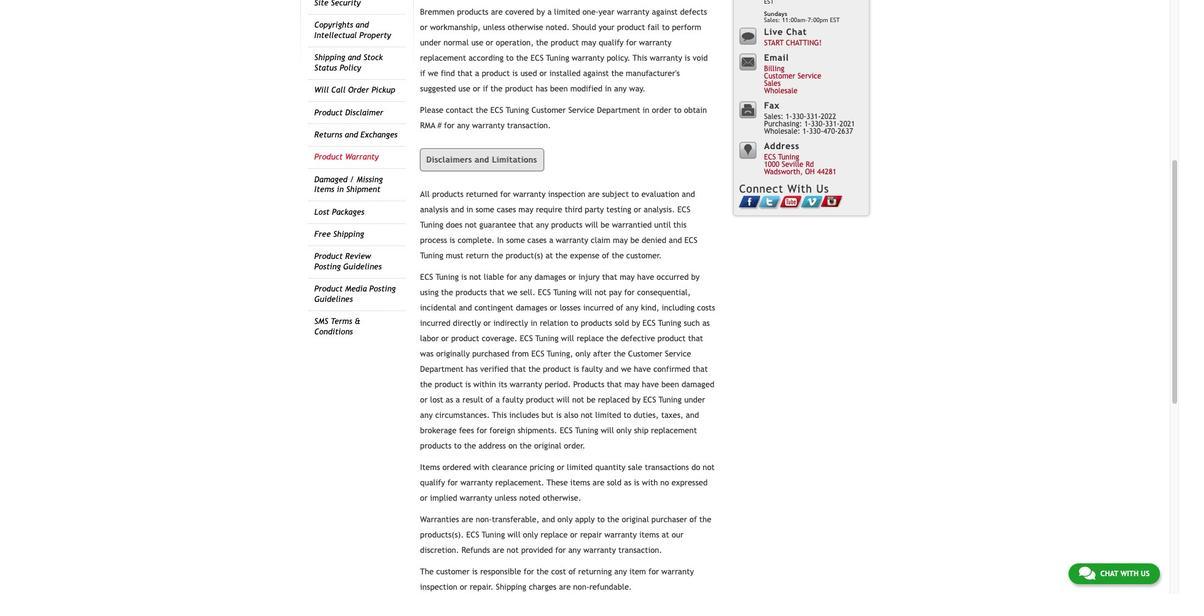 Task type: describe. For each thing, give the bounding box(es) containing it.
or left 'implied'
[[420, 494, 428, 503]]

chat with us
[[1100, 570, 1150, 578]]

been inside ecs tuning is not liable for any damages or injury that may have occurred by using the products that we sell. ecs tuning will not pay for consequential, incidental and contingent damages or losses incurred of any kind, including costs incurred directly or indirectly in relation to products sold by ecs tuning such as labor or product coverage. ecs tuning will replace the defective product that was originally purchased from ecs tuning, only after the customer service department has verified that the product is faulty and we have confirmed that the product is within its warranty period. products that may have been damaged or lost as a result of a faulty product will not be replaced by ecs tuning under any circumstances. this includes but is also not limited to duties, taxes, and brokerage fees for foreign shipments. ecs tuning will only ship replacement products to the address on the original order.
[[661, 380, 679, 389]]

tuning up order.
[[575, 426, 598, 435]]

product left fail
[[617, 23, 645, 32]]

products up analysis
[[432, 190, 464, 199]]

taxes,
[[661, 411, 683, 420]]

the right after
[[614, 349, 626, 358]]

and right evaluation on the top right of page
[[682, 190, 695, 199]]

any inside all products returned for warranty inspection are subject to evaluation and analysis and in some cases may require third party testing or analysis. ecs tuning does not guarantee that any products will be warrantied until this process is complete. in some cases a warranty claim may be denied and ecs tuning must return the product(s) at the expense of the customer.
[[536, 220, 549, 229]]

conditions
[[314, 327, 353, 336]]

injury
[[578, 272, 600, 282]]

tuning down including
[[658, 318, 681, 328]]

product down such
[[657, 334, 686, 343]]

0 vertical spatial have
[[637, 272, 654, 282]]

any inside bremmen products are covered by a limited one-year warranty against defects or workmanship, unless otherwise noted. should your product fail to perform under normal use or operation, the product may qualify for warranty replacement according to the ecs tuning warranty policy. this warranty is void if we find that a product is used or installed against the manufacturer's suggested use or if the product has been modified in any way.
[[614, 84, 627, 94]]

2 horizontal spatial with
[[1120, 570, 1139, 578]]

are inside all products returned for warranty inspection are subject to evaluation and analysis and in some cases may require third party testing or analysis. ecs tuning does not guarantee that any products will be warrantied until this process is complete. in some cases a warranty claim may be denied and ecs tuning must return the product(s) at the expense of the customer.
[[588, 190, 600, 199]]

by up duties,
[[632, 395, 641, 404]]

the down "according"
[[490, 84, 503, 94]]

or left the 'lost'
[[420, 395, 428, 404]]

also
[[564, 411, 578, 420]]

wholesale
[[764, 87, 798, 95]]

any up sell.
[[519, 272, 532, 282]]

tuning down 'relation'
[[535, 334, 559, 343]]

the inside please contact the ecs tuning customer service department in order to obtain rma # for any warranty transaction.
[[476, 106, 488, 115]]

exchanges
[[360, 130, 398, 139]]

1 horizontal spatial be
[[601, 220, 609, 229]]

service inside ecs tuning is not liable for any damages or injury that may have occurred by using the products that we sell. ecs tuning will not pay for consequential, incidental and contingent damages or losses incurred of any kind, including costs incurred directly or indirectly in relation to products sold by ecs tuning such as labor or product coverage. ecs tuning will replace the defective product that was originally purchased from ecs tuning, only after the customer service department has verified that the product is faulty and we have confirmed that the product is within its warranty period. products that may have been damaged or lost as a result of a faulty product will not be replaced by ecs tuning under any circumstances. this includes but is also not limited to duties, taxes, and brokerage fees for foreign shipments. ecs tuning will only ship replacement products to the address on the original order.
[[665, 349, 691, 358]]

no
[[660, 478, 669, 487]]

department inside ecs tuning is not liable for any damages or injury that may have occurred by using the products that we sell. ecs tuning will not pay for consequential, incidental and contingent damages or losses incurred of any kind, including costs incurred directly or indirectly in relation to products sold by ecs tuning such as labor or product coverage. ecs tuning will replace the defective product that was originally purchased from ecs tuning, only after the customer service department has verified that the product is faulty and we have confirmed that the product is within its warranty period. products that may have been damaged or lost as a result of a faulty product will not be replaced by ecs tuning under any circumstances. this includes but is also not limited to duties, taxes, and brokerage fees for foreign shipments. ecs tuning will only ship replacement products to the address on the original order.
[[420, 365, 463, 374]]

under inside ecs tuning is not liable for any damages or injury that may have occurred by using the products that we sell. ecs tuning will not pay for consequential, incidental and contingent damages or losses incurred of any kind, including costs incurred directly or indirectly in relation to products sold by ecs tuning such as labor or product coverage. ecs tuning will replace the defective product that was originally purchased from ecs tuning, only after the customer service department has verified that the product is faulty and we have confirmed that the product is within its warranty period. products that may have been damaged or lost as a result of a faulty product will not be replaced by ecs tuning under any circumstances. this includes but is also not limited to duties, taxes, and brokerage fees for foreign shipments. ecs tuning will only ship replacement products to the address on the original order.
[[684, 395, 705, 404]]

tuning down the process
[[420, 251, 443, 260]]

the inside the customer is responsible for the cost of returning any item for warranty inspection or repair. shipping charges are non-refundable.
[[537, 567, 549, 576]]

qualify inside bremmen products are covered by a limited one-year warranty against defects or workmanship, unless otherwise noted. should your product fail to perform under normal use or operation, the product may qualify for warranty replacement according to the ecs tuning warranty policy. this warranty is void if we find that a product is used or installed against the manufacturer's suggested use or if the product has been modified in any way.
[[599, 38, 624, 48]]

original inside the warranties are non-transferable, and only apply to the original purchaser of the products(s). ecs tuning will only replace or repair warranty items at our discretion. refunds are not provided for any warranty transaction.
[[622, 515, 649, 524]]

evaluation
[[641, 190, 679, 199]]

that up contingent
[[489, 288, 505, 297]]

any down the 'lost'
[[420, 411, 433, 420]]

sold inside ecs tuning is not liable for any damages or injury that may have occurred by using the products that we sell. ecs tuning will not pay for consequential, incidental and contingent damages or losses incurred of any kind, including costs incurred directly or indirectly in relation to products sold by ecs tuning such as labor or product coverage. ecs tuning will replace the defective product that was originally purchased from ecs tuning, only after the customer service department has verified that the product is faulty and we have confirmed that the product is within its warranty period. products that may have been damaged or lost as a result of a faulty product will not be replaced by ecs tuning under any circumstances. this includes but is also not limited to duties, taxes, and brokerage fees for foreign shipments. ecs tuning will only ship replacement products to the address on the original order.
[[615, 318, 629, 328]]

limited for quantity
[[567, 463, 593, 472]]

is inside the customer is responsible for the cost of returning any item for warranty inspection or repair. shipping charges are non-refundable.
[[472, 567, 478, 576]]

330- down 2022
[[809, 127, 823, 136]]

product media posting guidelines
[[314, 285, 396, 304]]

call
[[331, 85, 346, 95]]

may up replaced
[[624, 380, 639, 389]]

and inside shipping and stock status policy
[[348, 53, 361, 62]]

to left duties,
[[624, 411, 631, 420]]

1 vertical spatial shipping
[[333, 230, 364, 239]]

0 horizontal spatial with
[[473, 463, 489, 472]]

review
[[345, 252, 371, 261]]

transaction. inside please contact the ecs tuning customer service department in order to obtain rma # for any warranty transaction.
[[507, 121, 551, 130]]

warranty down repair
[[583, 546, 616, 555]]

to inside all products returned for warranty inspection are subject to evaluation and analysis and in some cases may require third party testing or analysis. ecs tuning does not guarantee that any products will be warrantied until this process is complete. in some cases a warranty claim may be denied and ecs tuning must return the product(s) at the expense of the customer.
[[631, 190, 639, 199]]

replace inside ecs tuning is not liable for any damages or injury that may have occurred by using the products that we sell. ecs tuning will not pay for consequential, incidental and contingent damages or losses incurred of any kind, including costs incurred directly or indirectly in relation to products sold by ecs tuning such as labor or product coverage. ecs tuning will replace the defective product that was originally purchased from ecs tuning, only after the customer service department has verified that the product is faulty and we have confirmed that the product is within its warranty period. products that may have been damaged or lost as a result of a faulty product will not be replaced by ecs tuning under any circumstances. this includes but is also not limited to duties, taxes, and brokerage fees for foreign shipments. ecs tuning will only ship replacement products to the address on the original order.
[[577, 334, 604, 343]]

not right 'also'
[[581, 411, 593, 420]]

warranty right 'implied'
[[460, 494, 492, 503]]

packages
[[332, 207, 364, 217]]

1 horizontal spatial against
[[652, 8, 678, 17]]

the customer is responsible for the cost of returning any item for warranty inspection or repair. shipping charges are non-refundable.
[[420, 567, 694, 592]]

only left ship
[[616, 426, 632, 435]]

a down its
[[496, 395, 500, 404]]

tuning up the process
[[420, 220, 443, 229]]

or right used
[[539, 69, 547, 78]]

discretion.
[[420, 546, 459, 555]]

duties,
[[634, 411, 659, 420]]

sundays
[[764, 10, 787, 17]]

rma
[[420, 121, 435, 130]]

the up the 'lost'
[[420, 380, 432, 389]]

or left injury
[[568, 272, 576, 282]]

covered
[[505, 8, 534, 17]]

tuning up taxes,
[[658, 395, 682, 404]]

is right but
[[556, 411, 562, 420]]

the right apply
[[607, 515, 619, 524]]

disclaimers and limitations
[[427, 155, 537, 165]]

in inside bremmen products are covered by a limited one-year warranty against defects or workmanship, unless otherwise noted. should your product fail to perform under normal use or operation, the product may qualify for warranty replacement according to the ecs tuning warranty policy. this warranty is void if we find that a product is used or installed against the manufacturer's suggested use or if the product has been modified in any way.
[[605, 84, 612, 94]]

are inside the customer is responsible for the cost of returning any item for warranty inspection or repair. shipping charges are non-refundable.
[[559, 583, 571, 592]]

not up 'also'
[[572, 395, 584, 404]]

2 horizontal spatial we
[[621, 365, 631, 374]]

sms terms & conditions link
[[314, 317, 360, 336]]

product warranty link
[[314, 152, 379, 162]]

0 vertical spatial damages
[[535, 272, 566, 282]]

for inside all products returned for warranty inspection are subject to evaluation and analysis and in some cases may require third party testing or analysis. ecs tuning does not guarantee that any products will be warrantied until this process is complete. in some cases a warranty claim may be denied and ecs tuning must return the product(s) at the expense of the customer.
[[500, 190, 511, 199]]

ecs right sell.
[[538, 288, 551, 297]]

lost packages
[[314, 207, 364, 217]]

the down policy.
[[611, 69, 623, 78]]

ecs down kind,
[[643, 318, 656, 328]]

the down from
[[528, 365, 540, 374]]

lost
[[430, 395, 443, 404]]

stock
[[363, 53, 383, 62]]

items inside 'damaged / missing items in shipment'
[[314, 185, 334, 194]]

ecs up from
[[520, 334, 533, 343]]

posting for product review posting guidelines
[[314, 262, 341, 271]]

terms
[[331, 317, 352, 326]]

sms terms & conditions
[[314, 317, 360, 336]]

ecs up this
[[677, 205, 690, 214]]

0 horizontal spatial against
[[583, 69, 609, 78]]

2637
[[838, 127, 853, 136]]

sales: for sundays
[[764, 17, 780, 23]]

products down brokerage
[[420, 441, 452, 451]]

0 horizontal spatial 331-
[[806, 113, 821, 121]]

limitations
[[492, 155, 537, 165]]

in inside please contact the ecs tuning customer service department in order to obtain rma # for any warranty transaction.
[[643, 106, 649, 115]]

product down directly
[[451, 334, 479, 343]]

1 horizontal spatial chat
[[1100, 570, 1118, 578]]

ecs inside the warranties are non-transferable, and only apply to the original purchaser of the products(s). ecs tuning will only replace or repair warranty items at our discretion. refunds are not provided for any warranty transaction.
[[466, 530, 479, 540]]

disclaimer
[[345, 108, 383, 117]]

will inside all products returned for warranty inspection are subject to evaluation and analysis and in some cases may require third party testing or analysis. ecs tuning does not guarantee that any products will be warrantied until this process is complete. in some cases a warranty claim may be denied and ecs tuning must return the product(s) at the expense of the customer.
[[585, 220, 598, 229]]

items inside items ordered with clearance pricing or limited quantity sale transactions do not qualify for warranty replacement. these items are sold as is with no expressed or implied warranty unless noted otherwise.
[[420, 463, 440, 472]]

of inside the customer is responsible for the cost of returning any item for warranty inspection or repair. shipping charges are non-refundable.
[[568, 567, 576, 576]]

with
[[787, 182, 812, 195]]

a left 'result'
[[456, 395, 460, 404]]

sales
[[764, 79, 781, 88]]

disclaimers
[[427, 155, 472, 165]]

losses
[[560, 303, 581, 312]]

a inside all products returned for warranty inspection are subject to evaluation and analysis and in some cases may require third party testing or analysis. ecs tuning does not guarantee that any products will be warrantied until this process is complete. in some cases a warranty claim may be denied and ecs tuning must return the product(s) at the expense of the customer.
[[549, 236, 553, 245]]

returns
[[314, 130, 342, 139]]

not left "pay"
[[595, 288, 607, 297]]

defective
[[621, 334, 655, 343]]

provided
[[521, 546, 553, 555]]

original inside ecs tuning is not liable for any damages or injury that may have occurred by using the products that we sell. ecs tuning will not pay for consequential, incidental and contingent damages or losses incurred of any kind, including costs incurred directly or indirectly in relation to products sold by ecs tuning such as labor or product coverage. ecs tuning will replace the defective product that was originally purchased from ecs tuning, only after the customer service department has verified that the product is faulty and we have confirmed that the product is within its warranty period. products that may have been damaged or lost as a result of a faulty product will not be replaced by ecs tuning under any circumstances. this includes but is also not limited to duties, taxes, and brokerage fees for foreign shipments. ecs tuning will only ship replacement products to the address on the original order.
[[534, 441, 561, 451]]

email billing customer service sales wholesale
[[764, 52, 821, 95]]

product for product warranty
[[314, 152, 343, 162]]

fax sales: 1-330-331-2022 purchasing: 1-330-331-2021 wholesale: 1-330-470-2637
[[764, 100, 855, 136]]

only left apply
[[557, 515, 573, 524]]

customer inside ecs tuning is not liable for any damages or injury that may have occurred by using the products that we sell. ecs tuning will not pay for consequential, incidental and contingent damages or losses incurred of any kind, including costs incurred directly or indirectly in relation to products sold by ecs tuning such as labor or product coverage. ecs tuning will replace the defective product that was originally purchased from ecs tuning, only after the customer service department has verified that the product is faulty and we have confirmed that the product is within its warranty period. products that may have been damaged or lost as a result of a faulty product will not be replaced by ecs tuning under any circumstances. this includes but is also not limited to duties, taxes, and brokerage fees for foreign shipments. ecs tuning will only ship replacement products to the address on the original order.
[[628, 349, 662, 358]]

1 vertical spatial we
[[507, 288, 517, 297]]

1 vertical spatial have
[[634, 365, 651, 374]]

testing
[[606, 205, 631, 214]]

1 vertical spatial as
[[446, 395, 453, 404]]

are up responsible on the left bottom of page
[[492, 546, 504, 555]]

warranty up fail
[[617, 8, 649, 17]]

sales link
[[764, 79, 781, 88]]

the down noted.
[[536, 38, 548, 48]]

will call order pickup
[[314, 85, 395, 95]]

1 horizontal spatial some
[[506, 236, 525, 245]]

ecs up duties,
[[643, 395, 656, 404]]

is left void
[[685, 54, 690, 63]]

0 vertical spatial if
[[420, 69, 425, 78]]

warranty inside please contact the ecs tuning customer service department in order to obtain rma # for any warranty transaction.
[[472, 121, 505, 130]]

wholesale link
[[764, 87, 798, 95]]

ecs inside please contact the ecs tuning customer service department in order to obtain rma # for any warranty transaction.
[[490, 106, 503, 115]]

damaged
[[682, 380, 714, 389]]

one-
[[582, 8, 599, 17]]

otherwise.
[[543, 494, 581, 503]]

and right taxes,
[[686, 411, 699, 420]]

ecs right from
[[531, 349, 544, 358]]

may down warrantied
[[613, 236, 628, 245]]

comments image
[[1079, 566, 1095, 581]]

2021
[[839, 120, 855, 129]]

refunds
[[462, 546, 490, 555]]

any inside please contact the ecs tuning customer service department in order to obtain rma # for any warranty transaction.
[[457, 121, 470, 130]]

or inside all products returned for warranty inspection are subject to evaluation and analysis and in some cases may require third party testing or analysis. ecs tuning does not guarantee that any products will be warrantied until this process is complete. in some cases a warranty claim may be denied and ecs tuning must return the product(s) at the expense of the customer.
[[634, 205, 641, 214]]

such
[[684, 318, 700, 328]]

the down in on the left top
[[491, 251, 503, 260]]

product for product media posting guidelines
[[314, 285, 343, 294]]

and down this
[[669, 236, 682, 245]]

for right item
[[648, 567, 659, 576]]

replacement inside ecs tuning is not liable for any damages or injury that may have occurred by using the products that we sell. ecs tuning will not pay for consequential, incidental and contingent damages or losses incurred of any kind, including costs incurred directly or indirectly in relation to products sold by ecs tuning such as labor or product coverage. ecs tuning will replace the defective product that was originally purchased from ecs tuning, only after the customer service department has verified that the product is faulty and we have confirmed that the product is within its warranty period. products that may have been damaged or lost as a result of a faulty product will not be replaced by ecs tuning under any circumstances. this includes but is also not limited to duties, taxes, and brokerage fees for foreign shipments. ecs tuning will only ship replacement products to the address on the original order.
[[651, 426, 697, 435]]

shipping inside the customer is responsible for the cost of returning any item for warranty inspection or repair. shipping charges are non-refundable.
[[496, 583, 526, 592]]

the up incidental
[[441, 288, 453, 297]]

for inside bremmen products are covered by a limited one-year warranty against defects or workmanship, unless otherwise noted. should your product fail to perform under normal use or operation, the product may qualify for warranty replacement according to the ecs tuning warranty policy. this warranty is void if we find that a product is used or installed against the manufacturer's suggested use or if the product has been modified in any way.
[[626, 38, 637, 48]]

email
[[764, 52, 789, 63]]

replaced
[[598, 395, 630, 404]]

for inside items ordered with clearance pricing or limited quantity sale transactions do not qualify for warranty replacement. these items are sold as is with no expressed or implied warranty unless noted otherwise.
[[447, 478, 458, 487]]

all products returned for warranty inspection are subject to evaluation and analysis and in some cases may require third party testing or analysis. ecs tuning does not guarantee that any products will be warrantied until this process is complete. in some cases a warranty claim may be denied and ecs tuning must return the product(s) at the expense of the customer.
[[420, 190, 697, 260]]

kind,
[[641, 303, 659, 312]]

item
[[629, 567, 646, 576]]

shipment
[[346, 185, 380, 194]]

responsible
[[480, 567, 521, 576]]

limited for one-
[[554, 8, 580, 17]]

products down losses
[[581, 318, 612, 328]]

and inside copyrights and intellectual property
[[356, 20, 369, 30]]

only left after
[[575, 349, 591, 358]]

purchased
[[472, 349, 509, 358]]

product warranty
[[314, 152, 379, 162]]

1 horizontal spatial use
[[471, 38, 483, 48]]

pay
[[609, 288, 622, 297]]

billing
[[764, 65, 784, 73]]

/
[[350, 175, 354, 184]]

any inside the warranties are non-transferable, and only apply to the original purchaser of the products(s). ecs tuning will only replace or repair warranty items at our discretion. refunds are not provided for any warranty transaction.
[[568, 546, 581, 555]]

rd
[[806, 160, 814, 169]]

under inside bremmen products are covered by a limited one-year warranty against defects or workmanship, unless otherwise noted. should your product fail to perform under normal use or operation, the product may qualify for warranty replacement according to the ecs tuning warranty policy. this warranty is void if we find that a product is used or installed against the manufacturer's suggested use or if the product has been modified in any way.
[[420, 38, 441, 48]]

apply
[[575, 515, 595, 524]]

transaction. inside the warranties are non-transferable, and only apply to the original purchaser of the products(s). ecs tuning will only replace or repair warranty items at our discretion. refunds are not provided for any warranty transaction.
[[618, 546, 662, 555]]

for up charges
[[524, 567, 534, 576]]

will up tuning,
[[561, 334, 574, 343]]

we inside bremmen products are covered by a limited one-year warranty against defects or workmanship, unless otherwise noted. should your product fail to perform under normal use or operation, the product may qualify for warranty replacement according to the ecs tuning warranty policy. this warranty is void if we find that a product is used or installed against the manufacturer's suggested use or if the product has been modified in any way.
[[428, 69, 438, 78]]

shipments.
[[518, 426, 557, 435]]

the down fees
[[464, 441, 476, 451]]

not inside the warranties are non-transferable, and only apply to the original purchaser of the products(s). ecs tuning will only replace or repair warranty items at our discretion. refunds are not provided for any warranty transaction.
[[507, 546, 519, 555]]

contact
[[446, 106, 473, 115]]

inspection inside all products returned for warranty inspection are subject to evaluation and analysis and in some cases may require third party testing or analysis. ecs tuning does not guarantee that any products will be warrantied until this process is complete. in some cases a warranty claim may be denied and ecs tuning must return the product(s) at the expense of the customer.
[[548, 190, 585, 199]]

consequential,
[[637, 288, 691, 297]]

the left customer.
[[612, 251, 624, 260]]

items inside the warranties are non-transferable, and only apply to the original purchaser of the products(s). ecs tuning will only replace or repair warranty items at our discretion. refunds are not provided for any warranty transaction.
[[639, 530, 659, 540]]

of down within
[[486, 395, 493, 404]]

using
[[420, 288, 439, 297]]

normal
[[443, 38, 469, 48]]

not inside items ordered with clearance pricing or limited quantity sale transactions do not qualify for warranty replacement. these items are sold as is with no expressed or implied warranty unless noted otherwise.
[[703, 463, 715, 472]]

warranty inside ecs tuning is not liable for any damages or injury that may have occurred by using the products that we sell. ecs tuning will not pay for consequential, incidental and contingent damages or losses incurred of any kind, including costs incurred directly or indirectly in relation to products sold by ecs tuning such as labor or product coverage. ecs tuning will replace the defective product that was originally purchased from ecs tuning, only after the customer service department has verified that the product is faulty and we have confirmed that the product is within its warranty period. products that may have been damaged or lost as a result of a faulty product will not be replaced by ecs tuning under any circumstances. this includes but is also not limited to duties, taxes, and brokerage fees for foreign shipments. ecs tuning will only ship replacement products to the address on the original order.
[[510, 380, 542, 389]]

guidelines for review
[[343, 262, 382, 271]]

connect with us
[[739, 182, 829, 195]]

1 vertical spatial faulty
[[502, 395, 523, 404]]

the up after
[[606, 334, 618, 343]]

ecs down this
[[684, 236, 697, 245]]

for right fees
[[477, 426, 487, 435]]

products inside bremmen products are covered by a limited one-year warranty against defects or workmanship, unless otherwise noted. should your product fail to perform under normal use or operation, the product may qualify for warranty replacement according to the ecs tuning warranty policy. this warranty is void if we find that a product is used or installed against the manufacturer's suggested use or if the product has been modified in any way.
[[457, 8, 488, 17]]

of inside the warranties are non-transferable, and only apply to the original purchaser of the products(s). ecs tuning will only replace or repair warranty items at our discretion. refunds are not provided for any warranty transaction.
[[690, 515, 697, 524]]

wholesale:
[[764, 127, 800, 136]]

to inside please contact the ecs tuning customer service department in order to obtain rma # for any warranty transaction.
[[674, 106, 681, 115]]

coverage.
[[482, 334, 517, 343]]

for inside the warranties are non-transferable, and only apply to the original purchaser of the products(s). ecs tuning will only replace or repair warranty items at our discretion. refunds are not provided for any warranty transaction.
[[555, 546, 566, 555]]

at inside all products returned for warranty inspection are subject to evaluation and analysis and in some cases may require third party testing or analysis. ecs tuning does not guarantee that any products will be warrantied until this process is complete. in some cases a warranty claim may be denied and ecs tuning must return the product(s) at the expense of the customer.
[[546, 251, 553, 260]]

will down replaced
[[601, 426, 614, 435]]

start chatting! link
[[764, 39, 822, 48]]

a down "according"
[[475, 69, 479, 78]]

please contact the ecs tuning customer service department in order to obtain rma # for any warranty transaction.
[[420, 106, 707, 130]]

that up replaced
[[607, 380, 622, 389]]

tuning inside bremmen products are covered by a limited one-year warranty against defects or workmanship, unless otherwise noted. should your product fail to perform under normal use or operation, the product may qualify for warranty replacement according to the ecs tuning warranty policy. this warranty is void if we find that a product is used or installed against the manufacturer's suggested use or if the product has been modified in any way.
[[546, 54, 569, 63]]

modified
[[570, 84, 602, 94]]

the right purchaser
[[699, 515, 711, 524]]

0 horizontal spatial incurred
[[420, 318, 451, 328]]

that up damaged
[[693, 365, 708, 374]]

sold inside items ordered with clearance pricing or limited quantity sale transactions do not qualify for warranty replacement. these items are sold as is with no expressed or implied warranty unless noted otherwise.
[[607, 478, 621, 487]]

until
[[654, 220, 671, 229]]

and down product disclaimer
[[345, 130, 358, 139]]

a up noted.
[[547, 8, 552, 17]]

and inside the warranties are non-transferable, and only apply to the original purchaser of the products(s). ecs tuning will only replace or repair warranty items at our discretion. refunds are not provided for any warranty transaction.
[[542, 515, 555, 524]]

in inside all products returned for warranty inspection are subject to evaluation and analysis and in some cases may require third party testing or analysis. ecs tuning does not guarantee that any products will be warrantied until this process is complete. in some cases a warranty claim may be denied and ecs tuning must return the product(s) at the expense of the customer.
[[466, 205, 473, 214]]

1 horizontal spatial cases
[[527, 236, 547, 245]]

is up products
[[573, 365, 579, 374]]

for right "pay"
[[624, 288, 635, 297]]

warranty up manufacturer's
[[650, 54, 682, 63]]

of inside all products returned for warranty inspection are subject to evaluation and analysis and in some cases may require third party testing or analysis. ecs tuning does not guarantee that any products will be warrantied until this process is complete. in some cases a warranty claim may be denied and ecs tuning must return the product(s) at the expense of the customer.
[[602, 251, 609, 260]]

1 vertical spatial use
[[458, 84, 470, 94]]

non- inside the customer is responsible for the cost of returning any item for warranty inspection or repair. shipping charges are non-refundable.
[[573, 583, 589, 592]]

or up "according"
[[486, 38, 493, 48]]

fail
[[648, 23, 660, 32]]

and down after
[[605, 365, 618, 374]]

tuning down must
[[436, 272, 459, 282]]

order
[[652, 106, 671, 115]]

sell.
[[520, 288, 535, 297]]

tuning inside address ecs tuning 1000 seville rd wadsworth, oh 44281
[[778, 153, 799, 162]]

is inside all products returned for warranty inspection are subject to evaluation and analysis and in some cases may require third party testing or analysis. ecs tuning does not guarantee that any products will be warrantied until this process is complete. in some cases a warranty claim may be denied and ecs tuning must return the product(s) at the expense of the customer.
[[450, 236, 455, 245]]

must
[[446, 251, 464, 260]]

returned
[[466, 190, 498, 199]]

perform
[[672, 23, 701, 32]]

tuning inside the warranties are non-transferable, and only apply to the original purchaser of the products(s). ecs tuning will only replace or repair warranty items at our discretion. refunds are not provided for any warranty transaction.
[[482, 530, 505, 540]]

product down used
[[505, 84, 533, 94]]

media
[[345, 285, 367, 294]]

returns and exchanges link
[[314, 130, 398, 139]]

not inside all products returned for warranty inspection are subject to evaluation and analysis and in some cases may require third party testing or analysis. ecs tuning does not guarantee that any products will be warrantied until this process is complete. in some cases a warranty claim may be denied and ecs tuning must return the product(s) at the expense of the customer.
[[465, 220, 477, 229]]

warranty inside the customer is responsible for the cost of returning any item for warranty inspection or repair. shipping charges are non-refundable.
[[661, 567, 694, 576]]

ecs inside address ecs tuning 1000 seville rd wadsworth, oh 44281
[[764, 153, 776, 162]]

service inside please contact the ecs tuning customer service department in order to obtain rma # for any warranty transaction.
[[568, 106, 594, 115]]

sundays sales: 11:00am-7:00pm est
[[764, 10, 840, 23]]

or inside the customer is responsible for the cost of returning any item for warranty inspection or repair. shipping charges are non-refundable.
[[460, 583, 467, 592]]

warranty down ordered
[[460, 478, 493, 487]]

or up contact
[[473, 84, 480, 94]]



Task type: vqa. For each thing, say whether or not it's contained in the screenshot.
2nd Add to Wish List IMAGE from the bottom of the page
no



Task type: locate. For each thing, give the bounding box(es) containing it.
the left expense
[[555, 251, 568, 260]]

0 horizontal spatial replace
[[541, 530, 568, 540]]

is down must
[[461, 272, 467, 282]]

warranty
[[617, 8, 649, 17], [639, 38, 671, 48], [572, 54, 604, 63], [650, 54, 682, 63], [472, 121, 505, 130], [513, 190, 546, 199], [556, 236, 588, 245], [510, 380, 542, 389], [460, 478, 493, 487], [460, 494, 492, 503], [604, 530, 637, 540], [583, 546, 616, 555], [661, 567, 694, 576]]

as
[[702, 318, 710, 328], [446, 395, 453, 404], [624, 478, 631, 487]]

third
[[565, 205, 582, 214]]

2 vertical spatial have
[[642, 380, 659, 389]]

1 horizontal spatial replace
[[577, 334, 604, 343]]

0 vertical spatial service
[[798, 72, 821, 81]]

this inside bremmen products are covered by a limited one-year warranty against defects or workmanship, unless otherwise noted. should your product fail to perform under normal use or operation, the product may qualify for warranty replacement according to the ecs tuning warranty policy. this warranty is void if we find that a product is used or installed against the manufacturer's suggested use or if the product has been modified in any way.
[[633, 54, 647, 63]]

any down contact
[[457, 121, 470, 130]]

1 horizontal spatial incurred
[[583, 303, 614, 312]]

1 horizontal spatial if
[[483, 84, 488, 94]]

product down free
[[314, 252, 343, 261]]

this inside ecs tuning is not liable for any damages or injury that may have occurred by using the products that we sell. ecs tuning will not pay for consequential, incidental and contingent damages or losses incurred of any kind, including costs incurred directly or indirectly in relation to products sold by ecs tuning such as labor or product coverage. ecs tuning will replace the defective product that was originally purchased from ecs tuning, only after the customer service department has verified that the product is faulty and we have confirmed that the product is within its warranty period. products that may have been damaged or lost as a result of a faulty product will not be replaced by ecs tuning under any circumstances. this includes but is also not limited to duties, taxes, and brokerage fees for foreign shipments. ecs tuning will only ship replacement products to the address on the original order.
[[492, 411, 507, 420]]

inspection up the third
[[548, 190, 585, 199]]

product disclaimer link
[[314, 108, 383, 117]]

do
[[691, 463, 700, 472]]

pickup
[[371, 85, 395, 95]]

manufacturer's
[[626, 69, 680, 78]]

fees
[[459, 426, 474, 435]]

1 horizontal spatial department
[[597, 106, 640, 115]]

0 vertical spatial items
[[314, 185, 334, 194]]

according
[[468, 54, 504, 63]]

return
[[466, 251, 489, 260]]

incidental
[[420, 303, 456, 312]]

in inside ecs tuning is not liable for any damages or injury that may have occurred by using the products that we sell. ecs tuning will not pay for consequential, incidental and contingent damages or losses incurred of any kind, including costs incurred directly or indirectly in relation to products sold by ecs tuning such as labor or product coverage. ecs tuning will replace the defective product that was originally purchased from ecs tuning, only after the customer service department has verified that the product is faulty and we have confirmed that the product is within its warranty period. products that may have been damaged or lost as a result of a faulty product will not be replaced by ecs tuning under any circumstances. this includes but is also not limited to duties, taxes, and brokerage fees for foreign shipments. ecs tuning will only ship replacement products to the address on the original order.
[[531, 318, 537, 328]]

11:00am-
[[782, 17, 808, 23]]

warranty
[[345, 152, 379, 162]]

1 horizontal spatial at
[[662, 530, 669, 540]]

directly
[[453, 318, 481, 328]]

limited inside bremmen products are covered by a limited one-year warranty against defects or workmanship, unless otherwise noted. should your product fail to perform under normal use or operation, the product may qualify for warranty replacement according to the ecs tuning warranty policy. this warranty is void if we find that a product is used or installed against the manufacturer's suggested use or if the product has been modified in any way.
[[554, 8, 580, 17]]

product down "according"
[[482, 69, 510, 78]]

replace inside the warranties are non-transferable, and only apply to the original purchaser of the products(s). ecs tuning will only replace or repair warranty items at our discretion. refunds are not provided for any warranty transaction.
[[541, 530, 568, 540]]

1 vertical spatial be
[[630, 236, 639, 245]]

repair.
[[470, 583, 493, 592]]

2 vertical spatial as
[[624, 478, 631, 487]]

1 vertical spatial replacement
[[651, 426, 697, 435]]

0 horizontal spatial items
[[570, 478, 590, 487]]

operation,
[[496, 38, 534, 48]]

1 vertical spatial against
[[583, 69, 609, 78]]

all
[[420, 190, 430, 199]]

or down bremmen
[[420, 23, 428, 32]]

0 vertical spatial use
[[471, 38, 483, 48]]

1 horizontal spatial inspection
[[548, 190, 585, 199]]

as down sale
[[624, 478, 631, 487]]

service down "modified"
[[568, 106, 594, 115]]

guarantee
[[479, 220, 516, 229]]

have down confirmed
[[642, 380, 659, 389]]

for right returned
[[500, 190, 511, 199]]

1 horizontal spatial original
[[622, 515, 649, 524]]

has inside ecs tuning is not liable for any damages or injury that may have occurred by using the products that we sell. ecs tuning will not pay for consequential, incidental and contingent damages or losses incurred of any kind, including costs incurred directly or indirectly in relation to products sold by ecs tuning such as labor or product coverage. ecs tuning will replace the defective product that was originally purchased from ecs tuning, only after the customer service department has verified that the product is faulty and we have confirmed that the product is within its warranty period. products that may have been damaged or lost as a result of a faulty product will not be replaced by ecs tuning under any circumstances. this includes but is also not limited to duties, taxes, and brokerage fees for foreign shipments. ecs tuning will only ship replacement products to the address on the original order.
[[466, 365, 478, 374]]

2 vertical spatial limited
[[567, 463, 593, 472]]

1 vertical spatial unless
[[495, 494, 517, 503]]

shipping inside shipping and stock status policy
[[314, 53, 345, 62]]

1 horizontal spatial 331-
[[825, 120, 840, 129]]

limited inside ecs tuning is not liable for any damages or injury that may have occurred by using the products that we sell. ecs tuning will not pay for consequential, incidental and contingent damages or losses incurred of any kind, including costs incurred directly or indirectly in relation to products sold by ecs tuning such as labor or product coverage. ecs tuning will replace the defective product that was originally purchased from ecs tuning, only after the customer service department has verified that the product is faulty and we have confirmed that the product is within its warranty period. products that may have been damaged or lost as a result of a faulty product will not be replaced by ecs tuning under any circumstances. this includes but is also not limited to duties, taxes, and brokerage fees for foreign shipments. ecs tuning will only ship replacement products to the address on the original order.
[[595, 411, 621, 420]]

as right the 'lost'
[[446, 395, 453, 404]]

1 horizontal spatial this
[[633, 54, 647, 63]]

will inside the warranties are non-transferable, and only apply to the original purchaser of the products(s). ecs tuning will only replace or repair warranty items at our discretion. refunds are not provided for any warranty transaction.
[[507, 530, 520, 540]]

0 vertical spatial posting
[[314, 262, 341, 271]]

qualify inside items ordered with clearance pricing or limited quantity sale transactions do not qualify for warranty replacement. these items are sold as is with no expressed or implied warranty unless noted otherwise.
[[420, 478, 445, 487]]

relation
[[540, 318, 568, 328]]

0 horizontal spatial we
[[428, 69, 438, 78]]

workmanship,
[[430, 23, 481, 32]]

0 vertical spatial original
[[534, 441, 561, 451]]

connect
[[739, 182, 784, 195]]

cases up guarantee
[[497, 205, 516, 214]]

ecs down 'also'
[[560, 426, 573, 435]]

0 vertical spatial limited
[[554, 8, 580, 17]]

44281
[[817, 168, 836, 176]]

to right apply
[[597, 515, 605, 524]]

0 horizontal spatial has
[[466, 365, 478, 374]]

limited down order.
[[567, 463, 593, 472]]

the up charges
[[537, 567, 549, 576]]

warranty up require
[[513, 190, 546, 199]]

0 vertical spatial against
[[652, 8, 678, 17]]

0 horizontal spatial service
[[568, 106, 594, 115]]

product down noted.
[[551, 38, 579, 48]]

is down sale
[[634, 478, 639, 487]]

customer inside please contact the ecs tuning customer service department in order to obtain rma # for any warranty transaction.
[[531, 106, 566, 115]]

and up does
[[451, 205, 464, 214]]

or
[[420, 23, 428, 32], [486, 38, 493, 48], [539, 69, 547, 78], [473, 84, 480, 94], [634, 205, 641, 214], [568, 272, 576, 282], [550, 303, 557, 312], [483, 318, 491, 328], [441, 334, 449, 343], [420, 395, 428, 404], [557, 463, 564, 472], [420, 494, 428, 503], [570, 530, 578, 540], [460, 583, 467, 592]]

0 horizontal spatial items
[[314, 185, 334, 194]]

as inside items ordered with clearance pricing or limited quantity sale transactions do not qualify for warranty replacement. these items are sold as is with no expressed or implied warranty unless noted otherwise.
[[624, 478, 631, 487]]

posting down free
[[314, 262, 341, 271]]

that inside bremmen products are covered by a limited one-year warranty against defects or workmanship, unless otherwise noted. should your product fail to perform under normal use or operation, the product may qualify for warranty replacement according to the ecs tuning warranty policy. this warranty is void if we find that a product is used or installed against the manufacturer's suggested use or if the product has been modified in any way.
[[457, 69, 473, 78]]

bremmen
[[420, 8, 455, 17]]

unless down 'replacement.'
[[495, 494, 517, 503]]

2 product from the top
[[314, 152, 343, 162]]

purchaser
[[651, 515, 687, 524]]

0 vertical spatial qualify
[[599, 38, 624, 48]]

may up "pay"
[[620, 272, 635, 282]]

any inside the customer is responsible for the cost of returning any item for warranty inspection or repair. shipping charges are non-refundable.
[[614, 567, 627, 576]]

chat inside live chat start chatting!
[[786, 26, 807, 37]]

originally
[[436, 349, 470, 358]]

result
[[462, 395, 483, 404]]

0 horizontal spatial this
[[492, 411, 507, 420]]

1- right wholesale: in the right of the page
[[802, 127, 809, 136]]

4 product from the top
[[314, 285, 343, 294]]

should
[[572, 23, 596, 32]]

for right "liable"
[[506, 272, 517, 282]]

will down injury
[[579, 288, 592, 297]]

1 sales: from the top
[[764, 17, 780, 23]]

posting inside product media posting guidelines
[[369, 285, 396, 294]]

1 horizontal spatial non-
[[573, 583, 589, 592]]

1 horizontal spatial been
[[661, 380, 679, 389]]

expressed
[[672, 478, 708, 487]]

product up returns
[[314, 108, 343, 117]]

been inside bremmen products are covered by a limited one-year warranty against defects or workmanship, unless otherwise noted. should your product fail to perform under normal use or operation, the product may qualify for warranty replacement according to the ecs tuning warranty policy. this warranty is void if we find that a product is used or installed against the manufacturer's suggested use or if the product has been modified in any way.
[[550, 84, 568, 94]]

ordered
[[442, 463, 471, 472]]

product up period.
[[543, 365, 571, 374]]

or up 'these'
[[557, 463, 564, 472]]

we left find
[[428, 69, 438, 78]]

1 vertical spatial customer
[[531, 106, 566, 115]]

1 vertical spatial with
[[642, 478, 658, 487]]

unless inside items ordered with clearance pricing or limited quantity sale transactions do not qualify for warranty replacement. these items are sold as is with no expressed or implied warranty unless noted otherwise.
[[495, 494, 517, 503]]

product review posting guidelines link
[[314, 252, 382, 271]]

of down claim
[[602, 251, 609, 260]]

ecs up refunds
[[466, 530, 479, 540]]

that down from
[[511, 365, 526, 374]]

1 horizontal spatial items
[[639, 530, 659, 540]]

1 vertical spatial incurred
[[420, 318, 451, 328]]

are up party
[[588, 190, 600, 199]]

complete.
[[458, 236, 495, 245]]

within
[[473, 380, 496, 389]]

is inside items ordered with clearance pricing or limited quantity sale transactions do not qualify for warranty replacement. these items are sold as is with no expressed or implied warranty unless noted otherwise.
[[634, 478, 639, 487]]

sales: inside the "sundays sales: 11:00am-7:00pm est"
[[764, 17, 780, 23]]

and
[[356, 20, 369, 30], [348, 53, 361, 62], [345, 130, 358, 139], [475, 155, 489, 165], [682, 190, 695, 199], [451, 205, 464, 214], [669, 236, 682, 245], [459, 303, 472, 312], [605, 365, 618, 374], [686, 411, 699, 420], [542, 515, 555, 524]]

is up 'repair.'
[[472, 567, 478, 576]]

0 horizontal spatial been
[[550, 84, 568, 94]]

0 horizontal spatial at
[[546, 251, 553, 260]]

be inside ecs tuning is not liable for any damages or injury that may have occurred by using the products that we sell. ecs tuning will not pay for consequential, incidental and contingent damages or losses incurred of any kind, including costs incurred directly or indirectly in relation to products sold by ecs tuning such as labor or product coverage. ecs tuning will replace the defective product that was originally purchased from ecs tuning, only after the customer service department has verified that the product is faulty and we have confirmed that the product is within its warranty period. products that may have been damaged or lost as a result of a faulty product will not be replaced by ecs tuning under any circumstances. this includes but is also not limited to duties, taxes, and brokerage fees for foreign shipments. ecs tuning will only ship replacement products to the address on the original order.
[[587, 395, 596, 404]]

1 vertical spatial posting
[[369, 285, 396, 294]]

ecs inside bremmen products are covered by a limited one-year warranty against defects or workmanship, unless otherwise noted. should your product fail to perform under normal use or operation, the product may qualify for warranty replacement according to the ecs tuning warranty policy. this warranty is void if we find that a product is used or installed against the manufacturer's suggested use or if the product has been modified in any way.
[[531, 54, 544, 63]]

0 vertical spatial transaction.
[[507, 121, 551, 130]]

its
[[498, 380, 507, 389]]

that up "pay"
[[602, 272, 617, 282]]

1 product from the top
[[314, 108, 343, 117]]

2 vertical spatial shipping
[[496, 583, 526, 592]]

by up defective
[[632, 318, 640, 328]]

330-
[[792, 113, 806, 121], [811, 120, 825, 129], [809, 127, 823, 136]]

1 horizontal spatial service
[[665, 349, 691, 358]]

0 vertical spatial inspection
[[548, 190, 585, 199]]

costs
[[697, 303, 715, 312]]

or down contingent
[[483, 318, 491, 328]]

is down does
[[450, 236, 455, 245]]

and up policy
[[348, 53, 361, 62]]

0 horizontal spatial transaction.
[[507, 121, 551, 130]]

lost
[[314, 207, 329, 217]]

0 vertical spatial customer
[[764, 72, 795, 81]]

use up "according"
[[471, 38, 483, 48]]

for inside please contact the ecs tuning customer service department in order to obtain rma # for any warranty transaction.
[[444, 121, 455, 130]]

non- inside the warranties are non-transferable, and only apply to the original purchaser of the products(s). ecs tuning will only replace or repair warranty items at our discretion. refunds are not provided for any warranty transaction.
[[476, 515, 492, 524]]

us for chat with us
[[1141, 570, 1150, 578]]

the up used
[[516, 54, 528, 63]]

may left require
[[518, 205, 533, 214]]

0 horizontal spatial customer
[[531, 106, 566, 115]]

policy.
[[607, 54, 630, 63]]

tuning
[[546, 54, 569, 63], [506, 106, 529, 115], [778, 153, 799, 162], [420, 220, 443, 229], [420, 251, 443, 260], [436, 272, 459, 282], [553, 288, 577, 297], [658, 318, 681, 328], [535, 334, 559, 343], [658, 395, 682, 404], [575, 426, 598, 435], [482, 530, 505, 540]]

sales: for fax
[[764, 113, 783, 121]]

330- left 2637
[[811, 120, 825, 129]]

address
[[479, 441, 506, 451]]

will down period.
[[557, 395, 570, 404]]

tuning inside please contact the ecs tuning customer service department in order to obtain rma # for any warranty transaction.
[[506, 106, 529, 115]]

1 vertical spatial qualify
[[420, 478, 445, 487]]

0 vertical spatial non-
[[476, 515, 492, 524]]

this
[[673, 220, 687, 229]]

order.
[[564, 441, 585, 451]]

ship
[[634, 426, 649, 435]]

or up 'relation'
[[550, 303, 557, 312]]

us right comments icon
[[1141, 570, 1150, 578]]

and up property
[[356, 20, 369, 30]]

to down the 'operation,'
[[506, 54, 514, 63]]

was
[[420, 349, 434, 358]]

does
[[446, 220, 462, 229]]

posting inside product review posting guidelines
[[314, 262, 341, 271]]

copyrights
[[314, 20, 353, 30]]

wadsworth,
[[764, 168, 803, 176]]

1 vertical spatial replace
[[541, 530, 568, 540]]

1 vertical spatial if
[[483, 84, 488, 94]]

0 horizontal spatial inspection
[[420, 583, 457, 592]]

or inside the warranties are non-transferable, and only apply to the original purchaser of the products(s). ecs tuning will only replace or repair warranty items at our discretion. refunds are not provided for any warranty transaction.
[[570, 530, 578, 540]]

ecs tuning is not liable for any damages or injury that may have occurred by using the products that we sell. ecs tuning will not pay for consequential, incidental and contingent damages or losses incurred of any kind, including costs incurred directly or indirectly in relation to products sold by ecs tuning such as labor or product coverage. ecs tuning will replace the defective product that was originally purchased from ecs tuning, only after the customer service department has verified that the product is faulty and we have confirmed that the product is within its warranty period. products that may have been damaged or lost as a result of a faulty product will not be replaced by ecs tuning under any circumstances. this includes but is also not limited to duties, taxes, and brokerage fees for foreign shipments. ecs tuning will only ship replacement products to the address on the original order.
[[420, 272, 715, 451]]

is left used
[[512, 69, 518, 78]]

at inside the warranties are non-transferable, and only apply to the original purchaser of the products(s). ecs tuning will only replace or repair warranty items at our discretion. refunds are not provided for any warranty transaction.
[[662, 530, 669, 540]]

2 horizontal spatial as
[[702, 318, 710, 328]]

2 horizontal spatial service
[[798, 72, 821, 81]]

will down the transferable,
[[507, 530, 520, 540]]

0 vertical spatial faulty
[[582, 365, 603, 374]]

against up fail
[[652, 8, 678, 17]]

with
[[473, 463, 489, 472], [642, 478, 658, 487], [1120, 570, 1139, 578]]

0 vertical spatial shipping
[[314, 53, 345, 62]]

in inside 'damaged / missing items in shipment'
[[337, 185, 344, 194]]

product inside product media posting guidelines
[[314, 285, 343, 294]]

incurred
[[583, 303, 614, 312], [420, 318, 451, 328]]

bremmen products are covered by a limited one-year warranty against defects or workmanship, unless otherwise noted. should your product fail to perform under normal use or operation, the product may qualify for warranty replacement according to the ecs tuning warranty policy. this warranty is void if we find that a product is used or installed against the manufacturer's suggested use or if the product has been modified in any way.
[[420, 8, 708, 94]]

0 horizontal spatial original
[[534, 441, 561, 451]]

1 horizontal spatial faulty
[[582, 365, 603, 374]]

0 vertical spatial replacement
[[420, 54, 466, 63]]

1 vertical spatial damages
[[516, 303, 547, 312]]

are down quantity
[[593, 478, 604, 487]]

are right the warranties
[[461, 515, 473, 524]]

331-
[[806, 113, 821, 121], [825, 120, 840, 129]]

0 vertical spatial unless
[[483, 23, 505, 32]]

are inside bremmen products are covered by a limited one-year warranty against defects or workmanship, unless otherwise noted. should your product fail to perform under normal use or operation, the product may qualify for warranty replacement according to the ecs tuning warranty policy. this warranty is void if we find that a product is used or installed against the manufacturer's suggested use or if the product has been modified in any way.
[[491, 8, 503, 17]]

noted
[[519, 494, 540, 503]]

1 vertical spatial some
[[506, 236, 525, 245]]

in down the damaged
[[337, 185, 344, 194]]

1 horizontal spatial customer
[[628, 349, 662, 358]]

0 horizontal spatial non-
[[476, 515, 492, 524]]

with right comments icon
[[1120, 570, 1139, 578]]

2 vertical spatial be
[[587, 395, 596, 404]]

2 vertical spatial with
[[1120, 570, 1139, 578]]

shipping down the packages at the top
[[333, 230, 364, 239]]

posting for product media posting guidelines
[[369, 285, 396, 294]]

0 horizontal spatial if
[[420, 69, 425, 78]]

confirmed
[[653, 365, 690, 374]]

2 sales: from the top
[[764, 113, 783, 121]]

has up within
[[466, 365, 478, 374]]

shipping up status
[[314, 53, 345, 62]]

1 vertical spatial chat
[[1100, 570, 1118, 578]]

be down warrantied
[[630, 236, 639, 245]]

have
[[637, 272, 654, 282], [634, 365, 651, 374], [642, 380, 659, 389]]

or left repair
[[570, 530, 578, 540]]

warranty down "our"
[[661, 567, 694, 576]]

guidelines inside product media posting guidelines
[[314, 295, 353, 304]]

0 vertical spatial sales:
[[764, 17, 780, 23]]

replacement inside bremmen products are covered by a limited one-year warranty against defects or workmanship, unless otherwise noted. should your product fail to perform under normal use or operation, the product may qualify for warranty replacement according to the ecs tuning warranty policy. this warranty is void if we find that a product is used or installed against the manufacturer's suggested use or if the product has been modified in any way.
[[420, 54, 466, 63]]

or up warrantied
[[634, 205, 641, 214]]

claim
[[591, 236, 610, 245]]

0 vertical spatial has
[[536, 84, 548, 94]]

chatting!
[[786, 39, 822, 48]]

unless inside bremmen products are covered by a limited one-year warranty against defects or workmanship, unless otherwise noted. should your product fail to perform under normal use or operation, the product may qualify for warranty replacement according to the ecs tuning warranty policy. this warranty is void if we find that a product is used or installed against the manufacturer's suggested use or if the product has been modified in any way.
[[483, 23, 505, 32]]

replace
[[577, 334, 604, 343], [541, 530, 568, 540]]

7:00pm
[[808, 17, 828, 23]]

and up directly
[[459, 303, 472, 312]]

1 vertical spatial sold
[[607, 478, 621, 487]]

0 vertical spatial guidelines
[[343, 262, 382, 271]]

1 vertical spatial limited
[[595, 411, 621, 420]]

0 horizontal spatial department
[[420, 365, 463, 374]]

0 vertical spatial incurred
[[583, 303, 614, 312]]

0 vertical spatial sold
[[615, 318, 629, 328]]

0 horizontal spatial use
[[458, 84, 470, 94]]

product for product disclaimer
[[314, 108, 343, 117]]

and down otherwise.
[[542, 515, 555, 524]]

qualify down your
[[599, 38, 624, 48]]

are inside items ordered with clearance pricing or limited quantity sale transactions do not qualify for warranty replacement. these items are sold as is with no expressed or implied warranty unless noted otherwise.
[[593, 478, 604, 487]]

items
[[314, 185, 334, 194], [420, 463, 440, 472]]

0 horizontal spatial be
[[587, 395, 596, 404]]

a down require
[[549, 236, 553, 245]]

these
[[547, 478, 568, 487]]

tuning down used
[[506, 106, 529, 115]]

2 horizontal spatial be
[[630, 236, 639, 245]]

us for connect with us
[[816, 182, 829, 195]]

sale
[[628, 463, 642, 472]]

to right order
[[674, 106, 681, 115]]

product(s)
[[506, 251, 543, 260]]

product inside product review posting guidelines
[[314, 252, 343, 261]]

faulty up products
[[582, 365, 603, 374]]

service inside email billing customer service sales wholesale
[[798, 72, 821, 81]]

sales: inside fax sales: 1-330-331-2022 purchasing: 1-330-331-2021 wholesale: 1-330-470-2637
[[764, 113, 783, 121]]

incurred down incidental
[[420, 318, 451, 328]]

0 horizontal spatial under
[[420, 38, 441, 48]]

oh
[[805, 168, 815, 176]]

subject
[[602, 190, 629, 199]]

year
[[599, 8, 614, 17]]

we
[[428, 69, 438, 78], [507, 288, 517, 297], [621, 365, 631, 374]]

1 horizontal spatial we
[[507, 288, 517, 297]]

0 horizontal spatial us
[[816, 182, 829, 195]]

0 vertical spatial this
[[633, 54, 647, 63]]

of down "pay"
[[616, 303, 623, 312]]

has inside bremmen products are covered by a limited one-year warranty against defects or workmanship, unless otherwise noted. should your product fail to perform under normal use or operation, the product may qualify for warranty replacement according to the ecs tuning warranty policy. this warranty is void if we find that a product is used or installed against the manufacturer's suggested use or if the product has been modified in any way.
[[536, 84, 548, 94]]

limited inside items ordered with clearance pricing or limited quantity sale transactions do not qualify for warranty replacement. these items are sold as is with no expressed or implied warranty unless noted otherwise.
[[567, 463, 593, 472]]

noted.
[[546, 23, 570, 32]]

1 vertical spatial non-
[[573, 583, 589, 592]]

at
[[546, 251, 553, 260], [662, 530, 669, 540]]

guidelines up terms
[[314, 295, 353, 304]]

on
[[508, 441, 517, 451]]

seville
[[782, 160, 803, 169]]

customer inside email billing customer service sales wholesale
[[764, 72, 795, 81]]

and left limitations
[[475, 155, 489, 165]]

470-
[[823, 127, 838, 136]]

may inside bremmen products are covered by a limited one-year warranty against defects or workmanship, unless otherwise noted. should your product fail to perform under normal use or operation, the product may qualify for warranty replacement according to the ecs tuning warranty policy. this warranty is void if we find that a product is used or installed against the manufacturer's suggested use or if the product has been modified in any way.
[[581, 38, 596, 48]]

our
[[672, 530, 684, 540]]

may down "should"
[[581, 38, 596, 48]]

items inside items ordered with clearance pricing or limited quantity sale transactions do not qualify for warranty replacement. these items are sold as is with no expressed or implied warranty unless noted otherwise.
[[570, 478, 590, 487]]

some right in on the left top
[[506, 236, 525, 245]]

that down such
[[688, 334, 703, 343]]

way.
[[629, 84, 645, 94]]

warrantied
[[612, 220, 652, 229]]

by inside bremmen products are covered by a limited one-year warranty against defects or workmanship, unless otherwise noted. should your product fail to perform under normal use or operation, the product may qualify for warranty replacement according to the ecs tuning warranty policy. this warranty is void if we find that a product is used or installed against the manufacturer's suggested use or if the product has been modified in any way.
[[536, 8, 545, 17]]

has
[[536, 84, 548, 94], [466, 365, 478, 374]]

pricing
[[530, 463, 554, 472]]

that inside all products returned for warranty inspection are subject to evaluation and analysis and in some cases may require third party testing or analysis. ecs tuning does not guarantee that any products will be warrantied until this process is complete. in some cases a warranty claim may be denied and ecs tuning must return the product(s) at the expense of the customer.
[[518, 220, 534, 229]]

address
[[764, 141, 799, 151]]

guidelines for media
[[314, 295, 353, 304]]

1- left 2022
[[804, 120, 811, 129]]

0 vertical spatial cases
[[497, 205, 516, 214]]

brokerage
[[420, 426, 457, 435]]

chat down 11:00am-
[[786, 26, 807, 37]]

warranty up installed
[[572, 54, 604, 63]]

1 vertical spatial guidelines
[[314, 295, 353, 304]]

1 vertical spatial inspection
[[420, 583, 457, 592]]

this up manufacturer's
[[633, 54, 647, 63]]

products(s).
[[420, 530, 464, 540]]

purchasing:
[[764, 120, 802, 129]]

inspection inside the customer is responsible for the cost of returning any item for warranty inspection or repair. shipping charges are non-refundable.
[[420, 583, 457, 592]]

0 vertical spatial some
[[476, 205, 494, 214]]

transferable,
[[492, 515, 539, 524]]

incurred down "pay"
[[583, 303, 614, 312]]

contingent
[[474, 303, 513, 312]]

warranty right repair
[[604, 530, 637, 540]]

1 horizontal spatial has
[[536, 84, 548, 94]]

denied
[[642, 236, 666, 245]]

the
[[420, 567, 434, 576]]

to inside the warranties are non-transferable, and only apply to the original purchaser of the products(s). ecs tuning will only replace or repair warranty items at our discretion. refunds are not provided for any warranty transaction.
[[597, 515, 605, 524]]

1 horizontal spatial as
[[624, 478, 631, 487]]

may
[[581, 38, 596, 48], [518, 205, 533, 214], [613, 236, 628, 245], [620, 272, 635, 282], [624, 380, 639, 389]]

3 product from the top
[[314, 252, 343, 261]]

1 vertical spatial at
[[662, 530, 669, 540]]

2 vertical spatial we
[[621, 365, 631, 374]]

warranty up expense
[[556, 236, 588, 245]]

product for product review posting guidelines
[[314, 252, 343, 261]]

product up but
[[526, 395, 554, 404]]

if up suggested
[[420, 69, 425, 78]]



